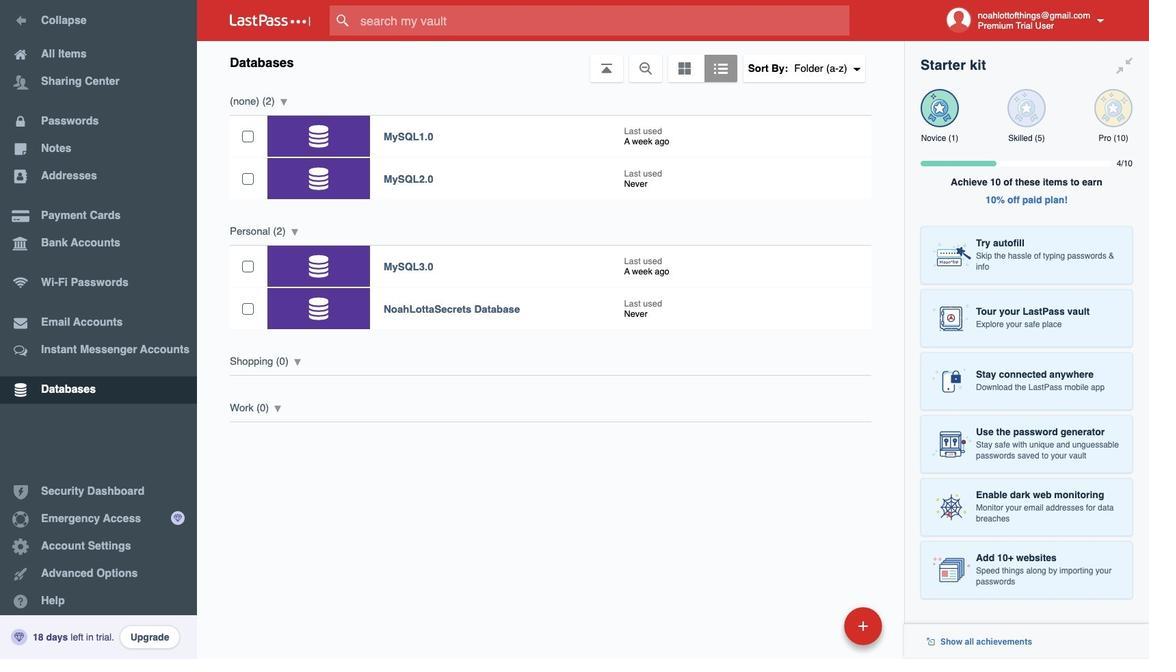 Task type: describe. For each thing, give the bounding box(es) containing it.
vault options navigation
[[197, 41, 905, 82]]

new item navigation
[[751, 603, 891, 659]]



Task type: locate. For each thing, give the bounding box(es) containing it.
new item element
[[751, 606, 888, 645]]

main navigation navigation
[[0, 0, 197, 659]]

lastpass image
[[230, 14, 311, 27]]

Search search field
[[330, 5, 877, 36]]

search my vault text field
[[330, 5, 877, 36]]



Task type: vqa. For each thing, say whether or not it's contained in the screenshot.
"search my vault" TEXT FIELD
yes



